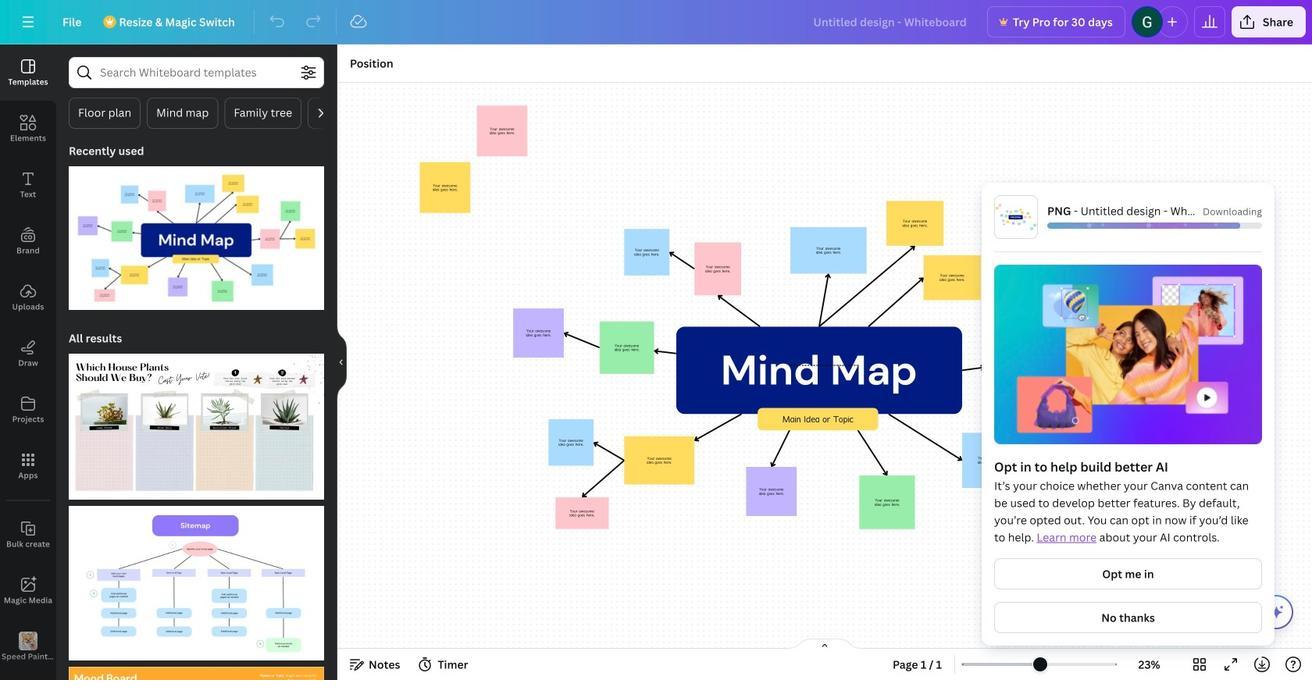 Task type: describe. For each thing, give the bounding box(es) containing it.
sitemap whiteboard in green purple basic style group
[[69, 497, 324, 661]]

mind map brainstorm whiteboard image
[[69, 166, 324, 310]]

sitemap whiteboard in green purple basic style image
[[69, 506, 324, 661]]

hide image
[[337, 325, 347, 400]]

main menu bar
[[0, 0, 1312, 45]]

mind map brainstorm whiteboard group
[[69, 157, 324, 310]]

mood board brainstorm whiteboard image
[[69, 667, 324, 680]]

side panel tab list
[[0, 45, 56, 680]]



Task type: locate. For each thing, give the bounding box(es) containing it.
quick actions image
[[1267, 603, 1286, 622]]

Zoom button
[[1124, 652, 1175, 677]]

mood board brainstorm whiteboard group
[[69, 657, 324, 680]]

Design title text field
[[801, 6, 981, 37]]

show pages image
[[787, 638, 862, 651]]

Search Whiteboard templates search field
[[100, 58, 293, 87]]

voting board whiteboard in papercraft style group
[[69, 344, 324, 500]]

voting board whiteboard in papercraft style image
[[69, 354, 324, 500]]



Task type: vqa. For each thing, say whether or not it's contained in the screenshot.
1
no



